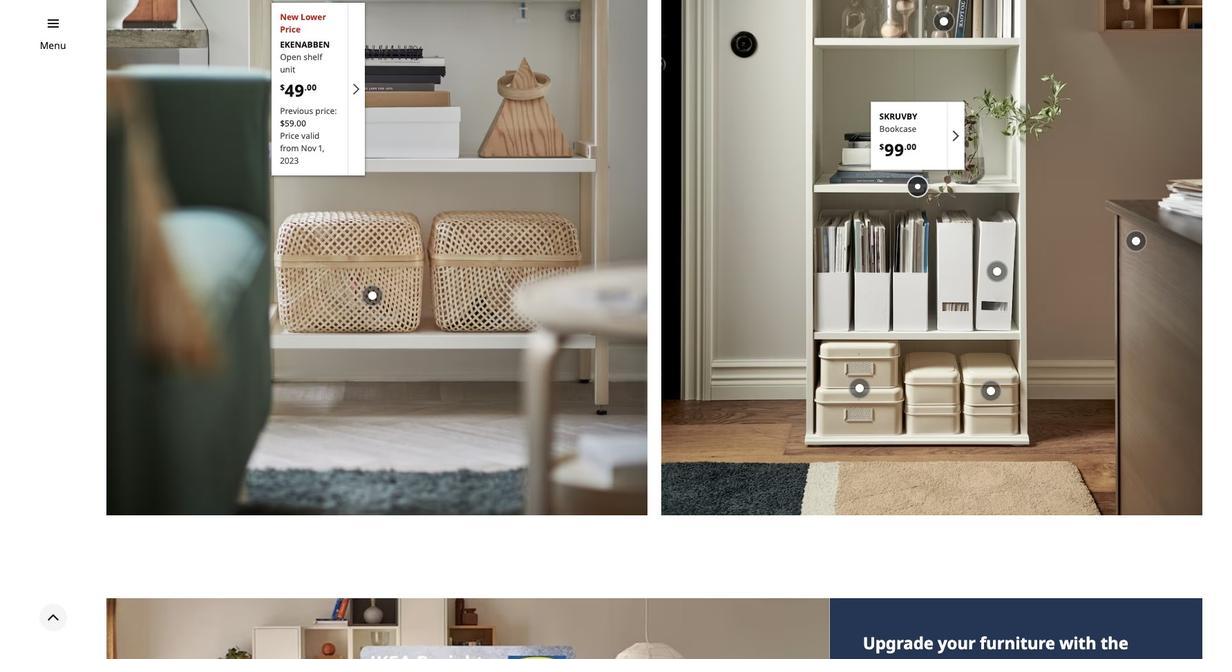 Task type: locate. For each thing, give the bounding box(es) containing it.
price inside "previous price: $ 59 . 00 price valid from nov 1, 2023"
[[280, 130, 299, 142]]

2 horizontal spatial .
[[904, 141, 907, 153]]

. inside "previous price: $ 59 . 00 price valid from nov 1, 2023"
[[294, 117, 296, 129]]

1 vertical spatial $
[[280, 117, 285, 129]]

price:
[[315, 105, 337, 117]]

$ inside skruvby bookcase $ 99 . 00
[[880, 141, 884, 153]]

. down bookcase
[[904, 141, 907, 153]]

$ down previous
[[280, 117, 285, 129]]

00 inside new lower price ekenabben open shelf unit $ 49 . 00
[[307, 81, 317, 93]]

$ for 99
[[880, 141, 884, 153]]

1 vertical spatial 00
[[296, 117, 306, 129]]

nov
[[301, 142, 316, 154]]

00 right 99
[[907, 141, 917, 153]]

00 for 59
[[296, 117, 306, 129]]

00 inside skruvby bookcase $ 99 . 00
[[907, 141, 917, 153]]

new lower price ekenabben open shelf unit $ 49 . 00
[[280, 11, 330, 101]]

00 right 59
[[296, 117, 306, 129]]

2 price from the top
[[280, 130, 299, 142]]

1 horizontal spatial 00
[[307, 81, 317, 93]]

$ inside new lower price ekenabben open shelf unit $ 49 . 00
[[280, 81, 285, 93]]

1 vertical spatial .
[[294, 117, 296, 129]]

2 vertical spatial $
[[880, 141, 884, 153]]

$
[[280, 81, 285, 93], [280, 117, 285, 129], [880, 141, 884, 153]]

2 vertical spatial .
[[904, 141, 907, 153]]

price down new
[[280, 23, 301, 35]]

0 horizontal spatial .
[[294, 117, 296, 129]]

2023
[[280, 155, 299, 166]]

0 vertical spatial .
[[304, 81, 307, 93]]

00 inside "previous price: $ 59 . 00 price valid from nov 1, 2023"
[[296, 117, 306, 129]]

. inside skruvby bookcase $ 99 . 00
[[904, 141, 907, 153]]

0 vertical spatial price
[[280, 23, 301, 35]]

upgrade your furniture with the ikea projekt card
[[863, 632, 1129, 659]]

price down 59
[[280, 130, 299, 142]]

ekenabben
[[280, 38, 330, 50]]

1 price from the top
[[280, 23, 301, 35]]

valid
[[301, 130, 320, 142]]

0 vertical spatial $
[[280, 81, 285, 93]]

.
[[304, 81, 307, 93], [294, 117, 296, 129], [904, 141, 907, 153]]

00 right 49 at the left
[[307, 81, 317, 93]]

$ for 59
[[280, 117, 285, 129]]

0 horizontal spatial 00
[[296, 117, 306, 129]]

$ inside "previous price: $ 59 . 00 price valid from nov 1, 2023"
[[280, 117, 285, 129]]

2 vertical spatial 00
[[907, 141, 917, 153]]

1 horizontal spatial .
[[304, 81, 307, 93]]

. down previous
[[294, 117, 296, 129]]

$ down unit
[[280, 81, 285, 93]]

. up previous
[[304, 81, 307, 93]]

$ down bookcase
[[880, 141, 884, 153]]

00
[[307, 81, 317, 93], [296, 117, 306, 129], [907, 141, 917, 153]]

1 vertical spatial price
[[280, 130, 299, 142]]

with
[[1059, 632, 1097, 654]]

0 vertical spatial 00
[[307, 81, 317, 93]]

price
[[280, 23, 301, 35], [280, 130, 299, 142]]

link to ikea credit cards page image
[[106, 598, 830, 659]]

2 horizontal spatial 00
[[907, 141, 917, 153]]

previous
[[280, 105, 313, 117]]



Task type: describe. For each thing, give the bounding box(es) containing it.
open
[[280, 51, 301, 63]]

card
[[968, 656, 1006, 659]]

. for 59
[[294, 117, 296, 129]]

price inside new lower price ekenabben open shelf unit $ 49 . 00
[[280, 23, 301, 35]]

white ekenabben open shelving unit holds storage baskets, books and stationary in a bright living room setting. image
[[106, 0, 648, 516]]

shelf
[[304, 51, 322, 63]]

lower
[[301, 11, 326, 22]]

unit
[[280, 63, 295, 75]]

49
[[285, 78, 304, 101]]

59
[[285, 117, 294, 129]]

skruvby
[[880, 110, 918, 122]]

skruvby bookcase $ 99 . 00
[[880, 110, 918, 161]]

menu button
[[40, 38, 66, 53]]

bookcase
[[880, 123, 917, 134]]

1,
[[319, 142, 324, 154]]

furniture
[[980, 632, 1055, 654]]

your
[[938, 632, 976, 654]]

00 for 99
[[907, 141, 917, 153]]

menu
[[40, 39, 66, 52]]

upgrade
[[863, 632, 934, 654]]

the
[[1101, 632, 1129, 654]]

from
[[280, 142, 299, 154]]

projekt
[[904, 656, 964, 659]]

previous price: $ 59 . 00 price valid from nov 1, 2023
[[280, 105, 337, 166]]

. inside new lower price ekenabben open shelf unit $ 49 . 00
[[304, 81, 307, 93]]

. for 99
[[904, 141, 907, 153]]

a white skruvby bookcase with decorative items, storage boxes with lids and magazine files stands against a white wall. image
[[661, 0, 1203, 516]]

ikea
[[863, 656, 900, 659]]

new
[[280, 11, 299, 22]]

99
[[884, 138, 904, 161]]



Task type: vqa. For each thing, say whether or not it's contained in the screenshot.
Previous
yes



